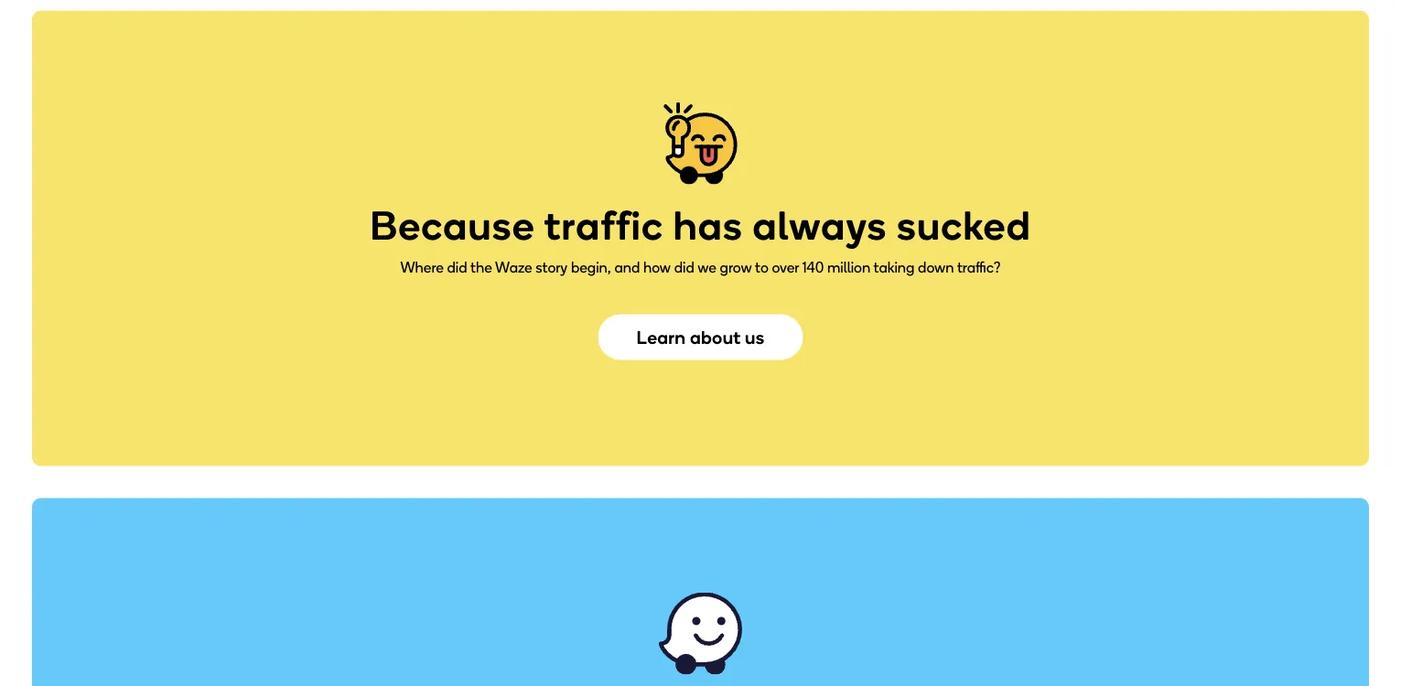 Task type: vqa. For each thing, say whether or not it's contained in the screenshot.
'and'
yes



Task type: locate. For each thing, give the bounding box(es) containing it.
did left we
[[674, 258, 694, 276]]

traffic?
[[957, 258, 1001, 276]]

did left the
[[447, 258, 467, 276]]

did
[[447, 258, 467, 276], [674, 258, 694, 276]]

the
[[470, 258, 492, 276]]

1 horizontal spatial did
[[674, 258, 694, 276]]

grow
[[720, 258, 752, 276]]

million
[[827, 258, 871, 276]]

always
[[753, 201, 887, 250]]

taking
[[874, 258, 915, 276]]

where
[[400, 258, 444, 276]]

140
[[802, 258, 824, 276]]

learn
[[637, 326, 686, 348]]

down
[[918, 258, 954, 276]]

1 did from the left
[[447, 258, 467, 276]]

0 horizontal spatial did
[[447, 258, 467, 276]]



Task type: describe. For each thing, give the bounding box(es) containing it.
about
[[690, 326, 741, 348]]

because
[[370, 201, 535, 250]]

has
[[673, 201, 743, 250]]

learn about us link
[[598, 315, 803, 360]]

waze
[[495, 258, 532, 276]]

us
[[745, 326, 765, 348]]

how
[[643, 258, 671, 276]]

sucked
[[897, 201, 1031, 250]]

traffic
[[544, 201, 664, 250]]

begin,
[[571, 258, 611, 276]]

learn about us
[[637, 326, 765, 348]]

story
[[536, 258, 568, 276]]

and
[[614, 258, 640, 276]]

we
[[698, 258, 717, 276]]

2 did from the left
[[674, 258, 694, 276]]

to
[[755, 258, 769, 276]]

because traffic has always sucked where did the waze story begin, and how did we grow to over 140 million taking down traffic?
[[370, 201, 1031, 276]]

over
[[772, 258, 799, 276]]



